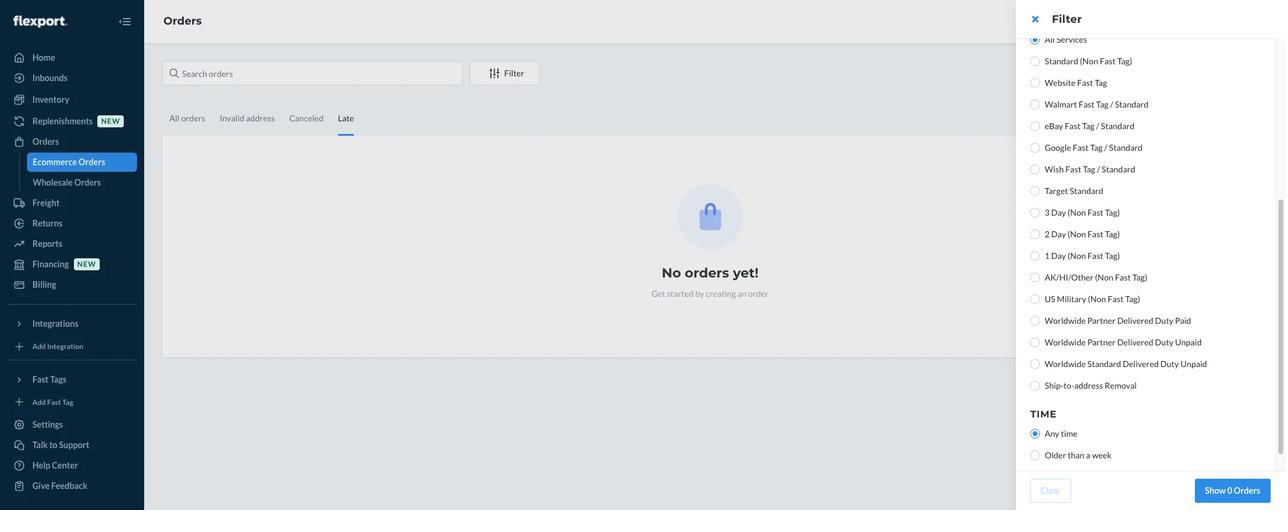 Task type: locate. For each thing, give the bounding box(es) containing it.
duty
[[1155, 315, 1174, 326], [1155, 337, 1174, 347], [1161, 359, 1179, 369]]

any time
[[1045, 428, 1078, 439]]

fast up the us military (non fast tag)
[[1115, 272, 1131, 282]]

(non up 'website fast tag'
[[1080, 56, 1099, 66]]

standard down wish fast tag / standard
[[1070, 186, 1104, 196]]

/ up wish fast tag / standard
[[1105, 142, 1108, 153]]

3 day from the top
[[1052, 251, 1066, 261]]

(non for 3
[[1068, 207, 1086, 218]]

1 vertical spatial delivered
[[1118, 337, 1154, 347]]

(non down target standard
[[1068, 207, 1086, 218]]

older than a week
[[1045, 450, 1112, 460]]

0 vertical spatial worldwide
[[1045, 315, 1086, 326]]

0 vertical spatial day
[[1052, 207, 1066, 218]]

(non
[[1080, 56, 1099, 66], [1068, 207, 1086, 218], [1068, 229, 1086, 239], [1068, 251, 1086, 261], [1095, 272, 1114, 282], [1088, 294, 1106, 304]]

tag for walmart
[[1096, 99, 1109, 109]]

partner
[[1088, 315, 1116, 326], [1088, 337, 1116, 347]]

/ down google fast tag / standard
[[1097, 164, 1100, 174]]

fast right ebay
[[1065, 121, 1081, 131]]

ebay
[[1045, 121, 1063, 131]]

day for 1
[[1052, 251, 1066, 261]]

duty up worldwide standard delivered duty unpaid
[[1155, 337, 1174, 347]]

time
[[1061, 428, 1078, 439]]

/ for walmart
[[1111, 99, 1114, 109]]

day right 1
[[1052, 251, 1066, 261]]

unpaid
[[1175, 337, 1202, 347], [1181, 359, 1207, 369]]

website
[[1045, 78, 1076, 88]]

/ for google
[[1105, 142, 1108, 153]]

delivered down "worldwide partner delivered duty unpaid"
[[1123, 359, 1159, 369]]

duty for worldwide standard delivered duty unpaid
[[1161, 359, 1179, 369]]

None radio
[[1031, 35, 1040, 44], [1031, 100, 1040, 109], [1031, 143, 1040, 153], [1031, 165, 1040, 174], [1031, 230, 1040, 239], [1031, 359, 1040, 369], [1031, 381, 1040, 391], [1031, 35, 1040, 44], [1031, 100, 1040, 109], [1031, 143, 1040, 153], [1031, 165, 1040, 174], [1031, 230, 1040, 239], [1031, 359, 1040, 369], [1031, 381, 1040, 391]]

worldwide for worldwide partner delivered duty paid
[[1045, 315, 1086, 326]]

1 vertical spatial worldwide
[[1045, 337, 1086, 347]]

/
[[1111, 99, 1114, 109], [1096, 121, 1100, 131], [1105, 142, 1108, 153], [1097, 164, 1100, 174]]

clear
[[1041, 486, 1061, 496]]

partner down worldwide partner delivered duty paid
[[1088, 337, 1116, 347]]

tag up wish fast tag / standard
[[1090, 142, 1103, 153]]

0 vertical spatial partner
[[1088, 315, 1116, 326]]

2
[[1045, 229, 1050, 239]]

worldwide standard delivered duty unpaid
[[1045, 359, 1207, 369]]

ak/hi/other (non fast tag)
[[1045, 272, 1148, 282]]

standard down google fast tag / standard
[[1102, 164, 1136, 174]]

1 day from the top
[[1052, 207, 1066, 218]]

2 partner from the top
[[1088, 337, 1116, 347]]

tag down google fast tag / standard
[[1083, 164, 1096, 174]]

delivered up "worldwide partner delivered duty unpaid"
[[1118, 315, 1154, 326]]

1 partner from the top
[[1088, 315, 1116, 326]]

duty left paid
[[1155, 315, 1174, 326]]

1 worldwide from the top
[[1045, 315, 1086, 326]]

unpaid for worldwide standard delivered duty unpaid
[[1181, 359, 1207, 369]]

2 vertical spatial day
[[1052, 251, 1066, 261]]

2 day from the top
[[1052, 229, 1066, 239]]

(non for 1
[[1068, 251, 1086, 261]]

paid
[[1175, 315, 1191, 326]]

tag
[[1095, 78, 1107, 88], [1096, 99, 1109, 109], [1082, 121, 1095, 131], [1090, 142, 1103, 153], [1083, 164, 1096, 174]]

fast
[[1100, 56, 1116, 66], [1078, 78, 1093, 88], [1079, 99, 1095, 109], [1065, 121, 1081, 131], [1073, 142, 1089, 153], [1066, 164, 1082, 174], [1088, 207, 1104, 218], [1088, 229, 1104, 239], [1088, 251, 1104, 261], [1115, 272, 1131, 282], [1108, 294, 1124, 304]]

delivered up worldwide standard delivered duty unpaid
[[1118, 337, 1154, 347]]

2 vertical spatial worldwide
[[1045, 359, 1086, 369]]

ak/hi/other
[[1045, 272, 1094, 282]]

clear button
[[1031, 479, 1071, 503]]

tag for google
[[1090, 142, 1103, 153]]

tag for website
[[1095, 78, 1107, 88]]

(non down ak/hi/other (non fast tag) on the bottom right of the page
[[1088, 294, 1106, 304]]

None radio
[[1031, 56, 1040, 66], [1031, 78, 1040, 88], [1031, 121, 1040, 131], [1031, 186, 1040, 196], [1031, 208, 1040, 218], [1031, 251, 1040, 261], [1031, 273, 1040, 282], [1031, 294, 1040, 304], [1031, 316, 1040, 326], [1031, 338, 1040, 347], [1031, 429, 1040, 439], [1031, 451, 1040, 460], [1031, 56, 1040, 66], [1031, 78, 1040, 88], [1031, 121, 1040, 131], [1031, 186, 1040, 196], [1031, 208, 1040, 218], [1031, 251, 1040, 261], [1031, 273, 1040, 282], [1031, 294, 1040, 304], [1031, 316, 1040, 326], [1031, 338, 1040, 347], [1031, 429, 1040, 439], [1031, 451, 1040, 460]]

(non down 2 day (non fast tag)
[[1068, 251, 1086, 261]]

worldwide partner delivered duty unpaid
[[1045, 337, 1202, 347]]

tag up walmart fast tag / standard
[[1095, 78, 1107, 88]]

tag for wish
[[1083, 164, 1096, 174]]

military
[[1057, 294, 1087, 304]]

/ up ebay fast tag / standard
[[1111, 99, 1114, 109]]

fast right wish
[[1066, 164, 1082, 174]]

standard
[[1045, 56, 1079, 66], [1115, 99, 1149, 109], [1101, 121, 1135, 131], [1109, 142, 1143, 153], [1102, 164, 1136, 174], [1070, 186, 1104, 196], [1088, 359, 1121, 369]]

worldwide
[[1045, 315, 1086, 326], [1045, 337, 1086, 347], [1045, 359, 1086, 369]]

0 vertical spatial unpaid
[[1175, 337, 1202, 347]]

1 vertical spatial duty
[[1155, 337, 1174, 347]]

a
[[1086, 450, 1091, 460]]

1 vertical spatial day
[[1052, 229, 1066, 239]]

/ down walmart fast tag / standard
[[1096, 121, 1100, 131]]

2 worldwide from the top
[[1045, 337, 1086, 347]]

day right 2 on the right top
[[1052, 229, 1066, 239]]

duty down paid
[[1161, 359, 1179, 369]]

1 vertical spatial unpaid
[[1181, 359, 1207, 369]]

delivered for worldwide partner delivered duty unpaid
[[1118, 337, 1154, 347]]

(non up 1 day (non fast tag)
[[1068, 229, 1086, 239]]

last month
[[1045, 472, 1086, 482]]

tag up google fast tag / standard
[[1082, 121, 1095, 131]]

0 vertical spatial delivered
[[1118, 315, 1154, 326]]

standard (non fast tag)
[[1045, 56, 1133, 66]]

tag up ebay fast tag / standard
[[1096, 99, 1109, 109]]

2 vertical spatial delivered
[[1123, 359, 1159, 369]]

day right 3
[[1052, 207, 1066, 218]]

tag)
[[1118, 56, 1133, 66], [1105, 207, 1120, 218], [1105, 229, 1120, 239], [1105, 251, 1120, 261], [1133, 272, 1148, 282], [1125, 294, 1140, 304]]

day
[[1052, 207, 1066, 218], [1052, 229, 1066, 239], [1052, 251, 1066, 261]]

2 vertical spatial duty
[[1161, 359, 1179, 369]]

all services
[[1045, 34, 1087, 44]]

all
[[1045, 34, 1055, 44]]

month
[[1062, 472, 1086, 482]]

standard down walmart fast tag / standard
[[1101, 121, 1135, 131]]

ship-to-address removal
[[1045, 380, 1137, 391]]

delivered
[[1118, 315, 1154, 326], [1118, 337, 1154, 347], [1123, 359, 1159, 369]]

us
[[1045, 294, 1056, 304]]

(non up the us military (non fast tag)
[[1095, 272, 1114, 282]]

target standard
[[1045, 186, 1104, 196]]

partner down the us military (non fast tag)
[[1088, 315, 1116, 326]]

0 vertical spatial duty
[[1155, 315, 1174, 326]]

google
[[1045, 142, 1071, 153]]

tag) for 1 day (non fast tag)
[[1105, 251, 1120, 261]]

3 worldwide from the top
[[1045, 359, 1086, 369]]

1 vertical spatial partner
[[1088, 337, 1116, 347]]



Task type: vqa. For each thing, say whether or not it's contained in the screenshot.
Partner
yes



Task type: describe. For each thing, give the bounding box(es) containing it.
close image
[[1032, 14, 1039, 24]]

address
[[1075, 380, 1103, 391]]

show 0 orders
[[1205, 486, 1261, 496]]

fast up 'website fast tag'
[[1100, 56, 1116, 66]]

delivered for worldwide partner delivered duty paid
[[1118, 315, 1154, 326]]

fast down the 3 day (non fast tag)
[[1088, 229, 1104, 239]]

wish fast tag / standard
[[1045, 164, 1136, 174]]

duty for worldwide partner delivered duty unpaid
[[1155, 337, 1174, 347]]

any
[[1045, 428, 1060, 439]]

tag) for 3 day (non fast tag)
[[1105, 207, 1120, 218]]

tag for ebay
[[1082, 121, 1095, 131]]

(non for us
[[1088, 294, 1106, 304]]

website fast tag
[[1045, 78, 1107, 88]]

orders
[[1234, 486, 1261, 496]]

worldwide for worldwide partner delivered duty unpaid
[[1045, 337, 1086, 347]]

removal
[[1105, 380, 1137, 391]]

day for 3
[[1052, 207, 1066, 218]]

show
[[1205, 486, 1226, 496]]

0
[[1228, 486, 1233, 496]]

ebay fast tag / standard
[[1045, 121, 1135, 131]]

filter
[[1052, 13, 1082, 26]]

ship-
[[1045, 380, 1064, 391]]

fast up 2 day (non fast tag)
[[1088, 207, 1104, 218]]

fast up ebay fast tag / standard
[[1079, 99, 1095, 109]]

to-
[[1064, 380, 1075, 391]]

standard up website
[[1045, 56, 1079, 66]]

target
[[1045, 186, 1068, 196]]

worldwide partner delivered duty paid
[[1045, 315, 1191, 326]]

1
[[1045, 251, 1050, 261]]

fast up worldwide partner delivered duty paid
[[1108, 294, 1124, 304]]

duty for worldwide partner delivered duty paid
[[1155, 315, 1174, 326]]

last
[[1045, 472, 1060, 482]]

tag) for 2 day (non fast tag)
[[1105, 229, 1120, 239]]

than
[[1068, 450, 1085, 460]]

/ for wish
[[1097, 164, 1100, 174]]

3 day (non fast tag)
[[1045, 207, 1120, 218]]

2 day (non fast tag)
[[1045, 229, 1120, 239]]

standard up ebay fast tag / standard
[[1115, 99, 1149, 109]]

time
[[1031, 409, 1057, 420]]

day for 2
[[1052, 229, 1066, 239]]

standard up wish fast tag / standard
[[1109, 142, 1143, 153]]

walmart fast tag / standard
[[1045, 99, 1149, 109]]

standard up ship-to-address removal
[[1088, 359, 1121, 369]]

fast down standard (non fast tag)
[[1078, 78, 1093, 88]]

3
[[1045, 207, 1050, 218]]

(non for 2
[[1068, 229, 1086, 239]]

unpaid for worldwide partner delivered duty unpaid
[[1175, 337, 1202, 347]]

walmart
[[1045, 99, 1077, 109]]

partner for worldwide partner delivered duty unpaid
[[1088, 337, 1116, 347]]

older
[[1045, 450, 1066, 460]]

fast right google
[[1073, 142, 1089, 153]]

show 0 orders button
[[1195, 479, 1271, 503]]

wish
[[1045, 164, 1064, 174]]

services
[[1057, 34, 1087, 44]]

/ for ebay
[[1096, 121, 1100, 131]]

week
[[1092, 450, 1112, 460]]

google fast tag / standard
[[1045, 142, 1143, 153]]

1 day (non fast tag)
[[1045, 251, 1120, 261]]

fast up ak/hi/other (non fast tag) on the bottom right of the page
[[1088, 251, 1104, 261]]

delivered for worldwide standard delivered duty unpaid
[[1123, 359, 1159, 369]]

partner for worldwide partner delivered duty paid
[[1088, 315, 1116, 326]]

tag) for us military (non fast tag)
[[1125, 294, 1140, 304]]

worldwide for worldwide standard delivered duty unpaid
[[1045, 359, 1086, 369]]

us military (non fast tag)
[[1045, 294, 1140, 304]]



